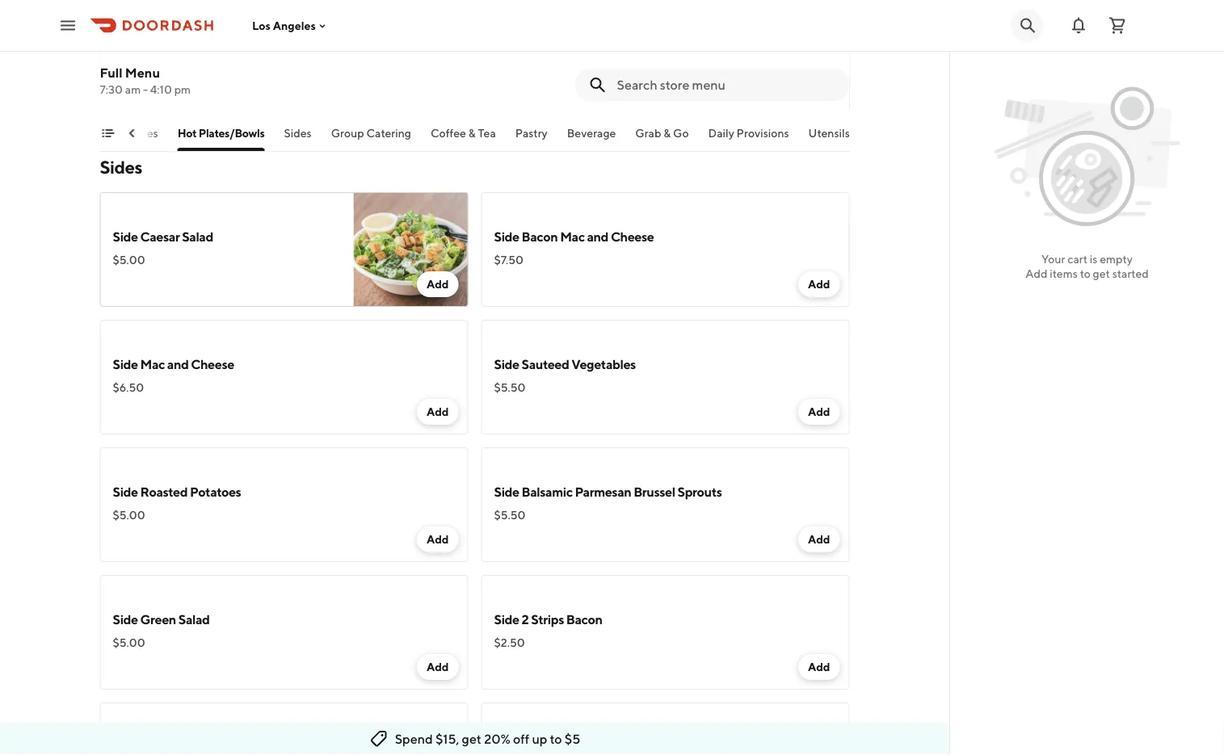 Task type: vqa. For each thing, say whether or not it's contained in the screenshot.


Task type: locate. For each thing, give the bounding box(es) containing it.
with down peppers,
[[113, 85, 135, 99]]

bacon
[[522, 229, 558, 244], [566, 612, 603, 628]]

beverage button
[[567, 125, 616, 151]]

7:30
[[100, 83, 123, 96]]

0 vertical spatial roasted
[[146, 37, 188, 50]]

1 horizontal spatial with
[[315, 37, 337, 50]]

side green salad
[[113, 612, 210, 628]]

off
[[513, 732, 530, 747]]

vegetables
[[572, 357, 636, 372]]

$2.50
[[494, 637, 525, 650]]

roasted up zucchini,
[[146, 37, 188, 50]]

sprouts
[[678, 485, 722, 500]]

2 vertical spatial and
[[167, 357, 189, 372]]

balsamic
[[522, 485, 573, 500]]

2 $5.50 from the top
[[494, 509, 526, 522]]

salad for side green salad
[[178, 612, 210, 628]]

1 vertical spatial tomato
[[625, 740, 668, 755]]

$7.50
[[494, 253, 524, 267]]

1 vertical spatial bacon
[[566, 612, 603, 628]]

2 horizontal spatial with
[[649, 37, 671, 50]]

&
[[215, 85, 223, 99], [469, 126, 476, 140], [664, 126, 671, 140], [615, 740, 623, 755]]

$5.50 down balsamic
[[494, 509, 526, 522]]

0 vertical spatial to
[[1080, 267, 1091, 280]]

sauteed
[[522, 357, 569, 372]]

side for side roasted potatoes
[[113, 485, 138, 500]]

0 vertical spatial bacon
[[522, 229, 558, 244]]

coffee
[[431, 126, 466, 140]]

2 $5.00 from the top
[[113, 509, 145, 522]]

roasted left potatoes
[[140, 485, 188, 500]]

side roasted potatoes
[[113, 485, 241, 500]]

to
[[1080, 267, 1091, 280], [550, 732, 562, 747]]

0 horizontal spatial get
[[462, 732, 482, 747]]

avocado
[[169, 85, 213, 99]]

$5.00 for caesar
[[113, 253, 145, 267]]

1 vertical spatial cheese
[[191, 357, 234, 372]]

choice
[[674, 37, 708, 50]]

sandwiches button
[[97, 125, 158, 151]]

full
[[100, 65, 123, 80]]

utensils
[[809, 126, 850, 140]]

-
[[143, 83, 148, 96]]

side for side green salad
[[113, 612, 138, 628]]

0 vertical spatial quinoa
[[211, 16, 254, 31]]

side for side sauteed vegetables
[[494, 357, 519, 372]]

14 hour smoked bbq brisket, with choice of 2 sides
[[494, 37, 721, 66]]

1 horizontal spatial and
[[196, 69, 216, 82]]

& left 'fresh'
[[215, 85, 223, 99]]

$5.00 for roasted
[[113, 509, 145, 522]]

your
[[1042, 253, 1066, 266]]

1 horizontal spatial mac
[[560, 229, 585, 244]]

0 vertical spatial tomato
[[191, 37, 229, 50]]

items
[[1050, 267, 1078, 280]]

warm vegetable quinoa bowl garlic roasted tomato quinoa, topped with sautéed zucchini, mushroom, onions, peppers, potato and brussel sprouts, served with sliced avocado & fresh spicy salsa.
[[113, 16, 337, 99]]

zucchini,
[[156, 53, 202, 66]]

get down is on the right of the page
[[1093, 267, 1110, 280]]

get inside 'your cart is empty add items to get started'
[[1093, 267, 1110, 280]]

1 horizontal spatial cheese
[[611, 229, 654, 244]]

sprouts,
[[257, 69, 297, 82]]

provisions
[[737, 126, 789, 140]]

to for items
[[1080, 267, 1091, 280]]

1 vertical spatial to
[[550, 732, 562, 747]]

1 vertical spatial 2
[[522, 612, 529, 628]]

& left go
[[664, 126, 671, 140]]

parmesan
[[575, 485, 632, 500]]

2 down the "14"
[[494, 53, 501, 66]]

0 horizontal spatial and
[[167, 357, 189, 372]]

1 vertical spatial mac
[[140, 357, 165, 372]]

onions,
[[264, 53, 300, 66]]

tomato
[[191, 37, 229, 50], [625, 740, 668, 755]]

group catering
[[331, 126, 411, 140]]

notification bell image
[[1069, 16, 1089, 35]]

& inside button
[[469, 126, 476, 140]]

add button for side bacon mac and cheese
[[798, 272, 840, 297]]

caesar
[[140, 229, 180, 244]]

1 horizontal spatial tomato
[[625, 740, 668, 755]]

daily
[[708, 126, 735, 140]]

0 vertical spatial mac
[[560, 229, 585, 244]]

brisket,
[[608, 37, 647, 50]]

go
[[673, 126, 689, 140]]

strips
[[531, 612, 564, 628]]

1 vertical spatial $5.00
[[113, 509, 145, 522]]

quinoa
[[211, 16, 254, 31], [140, 740, 183, 755]]

1 horizontal spatial get
[[1093, 267, 1110, 280]]

mac
[[560, 229, 585, 244], [140, 357, 165, 372]]

side for side quinoa
[[113, 740, 138, 755]]

is
[[1090, 253, 1098, 266]]

0 horizontal spatial cheese
[[191, 357, 234, 372]]

side bacon mac and cheese
[[494, 229, 654, 244]]

0 horizontal spatial bacon
[[522, 229, 558, 244]]

side for side bacon mac and cheese
[[494, 229, 519, 244]]

warm vegetable quinoa bowl image
[[354, 0, 468, 110]]

$5.00 down green at the left of the page
[[113, 637, 145, 650]]

to inside 'your cart is empty add items to get started'
[[1080, 267, 1091, 280]]

sandwiches
[[97, 126, 158, 140]]

side caesar salad image
[[354, 192, 468, 307]]

1 horizontal spatial bacon
[[566, 612, 603, 628]]

cart
[[1068, 253, 1088, 266]]

0 horizontal spatial to
[[550, 732, 562, 747]]

add for side balsamic parmesan brussel sprouts
[[808, 533, 830, 546]]

4:10
[[150, 83, 172, 96]]

mushroom,
[[204, 53, 261, 66]]

tomato right feta
[[625, 740, 668, 755]]

2
[[494, 53, 501, 66], [522, 612, 529, 628]]

1 vertical spatial and
[[587, 229, 609, 244]]

with inside 14 hour smoked bbq brisket, with choice of 2 sides
[[649, 37, 671, 50]]

garlic
[[113, 37, 143, 50]]

potatoes
[[190, 485, 241, 500]]

spend $15, get 20% off up to $5
[[395, 732, 581, 747]]

2 vertical spatial $5.00
[[113, 637, 145, 650]]

1 vertical spatial roasted
[[140, 485, 188, 500]]

1 vertical spatial salad
[[178, 612, 210, 628]]

get right $15,
[[462, 732, 482, 747]]

feta
[[587, 740, 613, 755]]

salad for side caesar salad
[[182, 229, 213, 244]]

$5.00
[[113, 253, 145, 267], [113, 509, 145, 522], [113, 637, 145, 650]]

& right feta
[[615, 740, 623, 755]]

los angeles
[[252, 19, 316, 32]]

2 horizontal spatial and
[[587, 229, 609, 244]]

pastry button
[[515, 125, 548, 151]]

0 vertical spatial and
[[196, 69, 216, 82]]

started
[[1113, 267, 1149, 280]]

and
[[196, 69, 216, 82], [587, 229, 609, 244], [167, 357, 189, 372]]

0 vertical spatial salad
[[182, 229, 213, 244]]

add for side sauteed vegetables
[[808, 405, 830, 419]]

0 vertical spatial 2
[[494, 53, 501, 66]]

hot
[[178, 126, 197, 140]]

sides down sandwiches button
[[100, 157, 142, 178]]

1 vertical spatial $5.50
[[494, 509, 526, 522]]

menu
[[125, 65, 160, 80]]

spend
[[395, 732, 433, 747]]

add button for side mac and cheese
[[417, 399, 459, 425]]

green
[[140, 612, 176, 628]]

hot plates/bowls
[[178, 126, 265, 140]]

warm
[[113, 16, 148, 31]]

salad
[[182, 229, 213, 244], [178, 612, 210, 628], [671, 740, 702, 755]]

roasted
[[146, 37, 188, 50], [140, 485, 188, 500]]

0 horizontal spatial sides
[[100, 157, 142, 178]]

side quinoa
[[113, 740, 183, 755]]

0 vertical spatial get
[[1093, 267, 1110, 280]]

0 horizontal spatial quinoa
[[140, 740, 183, 755]]

0 horizontal spatial tomato
[[191, 37, 229, 50]]

group
[[331, 126, 364, 140]]

with right topped
[[315, 37, 337, 50]]

tomato up mushroom,
[[191, 37, 229, 50]]

$5.50 down sauteed
[[494, 381, 526, 394]]

0 horizontal spatial with
[[113, 85, 135, 99]]

1 horizontal spatial 2
[[522, 612, 529, 628]]

sides down salsa.
[[284, 126, 312, 140]]

with left choice
[[649, 37, 671, 50]]

to right up
[[550, 732, 562, 747]]

vegetable
[[150, 16, 209, 31]]

& left tea
[[469, 126, 476, 140]]

0 horizontal spatial mac
[[140, 357, 165, 372]]

add
[[1026, 267, 1048, 280], [427, 278, 449, 291], [808, 278, 830, 291], [427, 405, 449, 419], [808, 405, 830, 419], [427, 533, 449, 546], [808, 533, 830, 546], [427, 661, 449, 674], [808, 661, 830, 674]]

$5.00 down side roasted potatoes
[[113, 509, 145, 522]]

1 horizontal spatial sides
[[284, 126, 312, 140]]

cheese
[[611, 229, 654, 244], [191, 357, 234, 372]]

side mac and cheese
[[113, 357, 234, 372]]

side
[[113, 229, 138, 244], [494, 229, 519, 244], [113, 357, 138, 372], [494, 357, 519, 372], [113, 485, 138, 500], [494, 485, 519, 500], [113, 612, 138, 628], [494, 612, 519, 628], [113, 740, 138, 755], [494, 740, 519, 755]]

& inside warm vegetable quinoa bowl garlic roasted tomato quinoa, topped with sautéed zucchini, mushroom, onions, peppers, potato and brussel sprouts, served with sliced avocado & fresh spicy salsa.
[[215, 85, 223, 99]]

1 horizontal spatial quinoa
[[211, 16, 254, 31]]

of
[[710, 37, 721, 50]]

bacon right strips
[[566, 612, 603, 628]]

1 horizontal spatial to
[[1080, 267, 1091, 280]]

side for side balsamic parmesan brussel sprouts
[[494, 485, 519, 500]]

0 vertical spatial $5.00
[[113, 253, 145, 267]]

0 vertical spatial $5.50
[[494, 381, 526, 394]]

2 left strips
[[522, 612, 529, 628]]

$5.00 down caesar
[[113, 253, 145, 267]]

add button
[[417, 272, 459, 297], [798, 272, 840, 297], [417, 399, 459, 425], [798, 399, 840, 425], [417, 527, 459, 553], [798, 527, 840, 553], [417, 655, 459, 681], [798, 655, 840, 681]]

brussel
[[218, 69, 254, 82]]

side caesar salad
[[113, 229, 213, 244]]

with
[[315, 37, 337, 50], [649, 37, 671, 50], [113, 85, 135, 99]]

scroll menu navigation left image
[[126, 127, 139, 140]]

bacon up $7.50
[[522, 229, 558, 244]]

0 horizontal spatial 2
[[494, 53, 501, 66]]

3 $5.00 from the top
[[113, 637, 145, 650]]

1 $5.00 from the top
[[113, 253, 145, 267]]

$5.50 for balsamic
[[494, 509, 526, 522]]

to down cart
[[1080, 267, 1091, 280]]

and inside warm vegetable quinoa bowl garlic roasted tomato quinoa, topped with sautéed zucchini, mushroom, onions, peppers, potato and brussel sprouts, served with sliced avocado & fresh spicy salsa.
[[196, 69, 216, 82]]

1 $5.50 from the top
[[494, 381, 526, 394]]



Task type: describe. For each thing, give the bounding box(es) containing it.
coffee & tea button
[[431, 125, 496, 151]]

20%
[[484, 732, 511, 747]]

open menu image
[[58, 16, 78, 35]]

$15,
[[436, 732, 459, 747]]

1 vertical spatial quinoa
[[140, 740, 183, 755]]

daily provisions
[[708, 126, 789, 140]]

fresh
[[225, 85, 251, 99]]

up
[[532, 732, 548, 747]]

add button for side roasted potatoes
[[417, 527, 459, 553]]

add button for side balsamic parmesan brussel sprouts
[[798, 527, 840, 553]]

add inside 'your cart is empty add items to get started'
[[1026, 267, 1048, 280]]

grab
[[636, 126, 662, 140]]

roasted inside warm vegetable quinoa bowl garlic roasted tomato quinoa, topped with sautéed zucchini, mushroom, onions, peppers, potato and brussel sprouts, served with sliced avocado & fresh spicy salsa.
[[146, 37, 188, 50]]

quinoa inside warm vegetable quinoa bowl garlic roasted tomato quinoa, topped with sautéed zucchini, mushroom, onions, peppers, potato and brussel sprouts, served with sliced avocado & fresh spicy salsa.
[[211, 16, 254, 31]]

to for up
[[550, 732, 562, 747]]

group catering button
[[331, 125, 411, 151]]

utensils button
[[809, 125, 850, 151]]

grab & go
[[636, 126, 689, 140]]

$5.50 for sauteed
[[494, 381, 526, 394]]

hour
[[508, 37, 534, 50]]

tea
[[478, 126, 496, 140]]

bowl
[[256, 16, 285, 31]]

pastry
[[515, 126, 548, 140]]

0 vertical spatial cheese
[[611, 229, 654, 244]]

side for side mac and cheese
[[113, 357, 138, 372]]

1 vertical spatial get
[[462, 732, 482, 747]]

coffee & tea
[[431, 126, 496, 140]]

add button for side 2 strips bacon
[[798, 655, 840, 681]]

add button for side green salad
[[417, 655, 459, 681]]

catering
[[366, 126, 411, 140]]

bbq
[[580, 37, 606, 50]]

angeles
[[273, 19, 316, 32]]

side 2 strips bacon
[[494, 612, 603, 628]]

side sauteed vegetables
[[494, 357, 636, 372]]

14
[[494, 37, 506, 50]]

am
[[125, 83, 141, 96]]

side for side caesar salad
[[113, 229, 138, 244]]

full menu 7:30 am - 4:10 pm
[[100, 65, 191, 96]]

$5.00 for green
[[113, 637, 145, 650]]

2 inside 14 hour smoked bbq brisket, with choice of 2 sides
[[494, 53, 501, 66]]

salsa.
[[281, 85, 309, 99]]

add for side green salad
[[427, 661, 449, 674]]

& inside 'button'
[[664, 126, 671, 140]]

peppers,
[[113, 69, 157, 82]]

plates/bowls
[[199, 126, 265, 140]]

sautéed
[[113, 53, 154, 66]]

add for side bacon mac and cheese
[[808, 278, 830, 291]]

daily provisions button
[[708, 125, 789, 151]]

side for side 2 strips bacon
[[494, 612, 519, 628]]

side cucumber, feta & tomato salad
[[494, 740, 702, 755]]

pm
[[174, 83, 191, 96]]

2 vertical spatial salad
[[671, 740, 702, 755]]

0 items, open order cart image
[[1108, 16, 1128, 35]]

0 vertical spatial sides
[[284, 126, 312, 140]]

grab & go button
[[636, 125, 689, 151]]

potato
[[160, 69, 194, 82]]

los angeles button
[[252, 19, 329, 32]]

cucumber,
[[522, 740, 585, 755]]

side for side cucumber, feta & tomato salad
[[494, 740, 519, 755]]

Item Search search field
[[617, 76, 837, 94]]

spicy
[[253, 85, 279, 99]]

brussel
[[634, 485, 675, 500]]

served
[[300, 69, 334, 82]]

sides button
[[284, 125, 312, 151]]

side balsamic parmesan brussel sprouts
[[494, 485, 722, 500]]

add for side mac and cheese
[[427, 405, 449, 419]]

topped
[[275, 37, 312, 50]]

add button for side sauteed vegetables
[[798, 399, 840, 425]]

tomato inside warm vegetable quinoa bowl garlic roasted tomato quinoa, topped with sautéed zucchini, mushroom, onions, peppers, potato and brussel sprouts, served with sliced avocado & fresh spicy salsa.
[[191, 37, 229, 50]]

show menu categories image
[[101, 127, 114, 140]]

los
[[252, 19, 271, 32]]

empty
[[1100, 253, 1133, 266]]

sliced
[[137, 85, 167, 99]]

$15.95
[[113, 72, 148, 86]]

quinoa,
[[232, 37, 273, 50]]

$6.50
[[113, 381, 144, 394]]

add for side 2 strips bacon
[[808, 661, 830, 674]]

smoked
[[536, 37, 578, 50]]

your cart is empty add items to get started
[[1026, 253, 1149, 280]]

1 vertical spatial sides
[[100, 157, 142, 178]]

beverage
[[567, 126, 616, 140]]

bbq brisket plate image
[[735, 0, 850, 110]]

add for side roasted potatoes
[[427, 533, 449, 546]]



